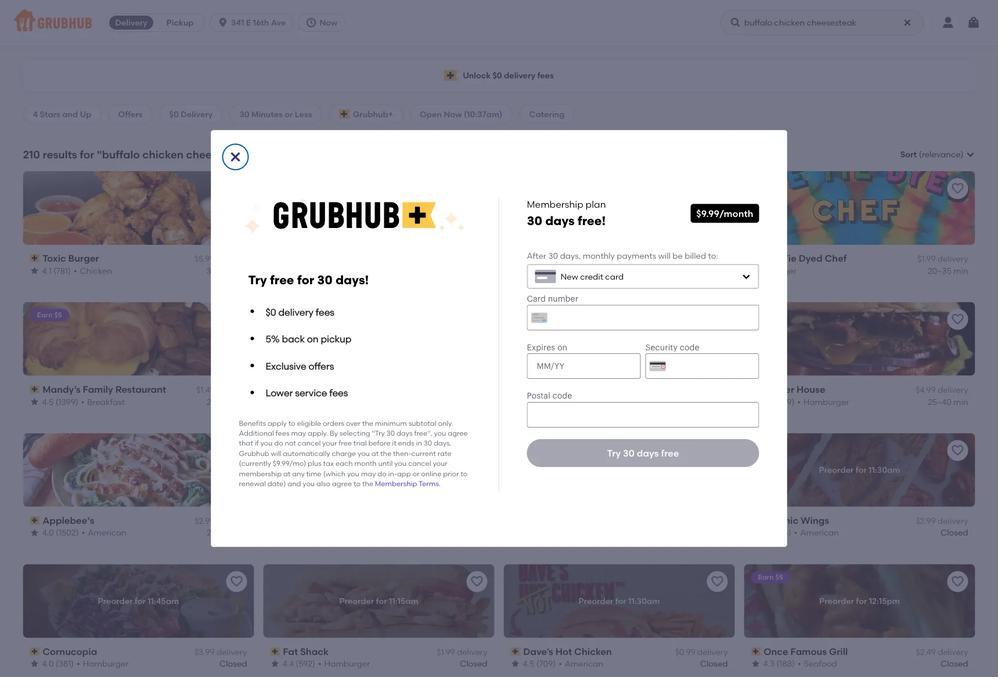 Task type: locate. For each thing, give the bounding box(es) containing it.
preorder for 11:30am for 4.5 (709)
[[579, 597, 660, 606]]

(568)
[[536, 397, 556, 407]]

earn $5
[[37, 311, 62, 319], [758, 573, 783, 582]]

2 $2.99 delivery from the left
[[916, 516, 968, 526]]

save this restaurant image left if
[[230, 444, 244, 458]]

1 vertical spatial delivery
[[181, 109, 213, 119]]

2 4.0 from the top
[[42, 659, 54, 669]]

2 vertical spatial days
[[637, 448, 659, 459]]

days, up new
[[560, 251, 581, 261]]

your down by
[[322, 439, 337, 448]]

1 vertical spatial 25–40
[[207, 528, 230, 538]]

will left the be
[[658, 251, 671, 261]]

main navigation navigation
[[0, 0, 998, 45]]

the right the over
[[362, 419, 373, 428]]

after
[[527, 251, 546, 261]]

0 vertical spatial $3.99
[[675, 254, 695, 264]]

membership terms .
[[375, 480, 441, 488]]

0 vertical spatial chicken
[[80, 266, 112, 276]]

to right "prior"
[[461, 470, 468, 478]]

1 horizontal spatial • hamburger
[[318, 659, 370, 669]]

you right if
[[260, 439, 273, 448]]

star icon image for once famous grill
[[751, 660, 760, 669]]

0 vertical spatial $3.99 delivery
[[675, 254, 728, 264]]

save this restaurant image down 25–40 min
[[951, 444, 965, 458]]

save this restaurant image
[[951, 313, 965, 327], [230, 444, 244, 458], [710, 444, 724, 458], [951, 444, 965, 458]]

additional
[[239, 429, 274, 438]]

the up until
[[380, 449, 391, 458]]

payments
[[617, 251, 656, 261]]

20–35 min
[[928, 266, 968, 276]]

jersey mike's logo image
[[582, 302, 656, 376]]

0 vertical spatial delivery
[[115, 18, 147, 28]]

preorder for 4.5 (709)
[[579, 597, 613, 606]]

preorder for 4.4 (592)
[[339, 597, 374, 606]]

0 vertical spatial 3.8
[[523, 266, 534, 276]]

1 vertical spatial 3.8
[[283, 528, 294, 538]]

2 vertical spatial $0
[[266, 307, 276, 318]]

4.5 for dave's hot chicken
[[523, 659, 534, 669]]

pickup button
[[156, 13, 204, 32]]

"buffalo
[[97, 148, 140, 161]]

min for 25–40 min
[[954, 397, 968, 407]]

0 vertical spatial days
[[545, 214, 575, 228]]

free
[[270, 273, 294, 287], [339, 439, 352, 448], [661, 448, 679, 459]]

1 $2.99 delivery from the left
[[195, 516, 247, 526]]

grill right the &
[[617, 253, 636, 264]]

1 horizontal spatial $1.99
[[918, 254, 936, 264]]

4.1 (781)
[[42, 266, 71, 276]]

days inside button
[[637, 448, 659, 459]]

0 horizontal spatial 20–35
[[207, 397, 230, 407]]

jersey mike's
[[523, 384, 584, 395]]

1 horizontal spatial or
[[413, 470, 419, 478]]

30 up tue
[[623, 448, 635, 459]]

delivery up cheesesteak"
[[181, 109, 213, 119]]

agree down (which on the left of the page
[[332, 480, 352, 488]]

subscription pass image
[[30, 254, 40, 263], [30, 386, 40, 394], [30, 517, 40, 525], [270, 648, 281, 656], [511, 648, 521, 656]]

1 vertical spatial grubhub plus flag logo image
[[339, 109, 351, 119]]

you down 'time'
[[303, 480, 315, 488]]

$0 up 5%
[[266, 307, 276, 318]]

$0 right unlock
[[493, 70, 502, 80]]

$5 down 4.1 (781)
[[54, 311, 62, 319]]

preorder for 4.3 (188)
[[819, 597, 854, 606]]

free!
[[578, 214, 606, 228]]

will inside benefits apply to eligible orders over the minimum subtotal only. additional fees may apply. by selecting "try 30 days free", you agree that if you do not cancel your free trial before it ends in 30 days, grubhub will automatically charge you at the then-current rate (currently $9.99/mo) plus tax each month until you cancel your membership at any time (which you may do in-app or online prior to renewal date) and you also agree to the
[[271, 449, 281, 458]]

subscription pass image for applebee's
[[30, 517, 40, 525]]

4.4 (592)
[[283, 659, 315, 669]]

1 vertical spatial earn
[[758, 573, 774, 582]]

• american right (1502)
[[82, 528, 126, 538]]

0 vertical spatial now
[[319, 18, 338, 28]]

• right (188)
[[798, 659, 801, 669]]

date)
[[268, 480, 286, 488]]

(35)
[[776, 528, 791, 538]]

$0 up chicken
[[169, 109, 179, 119]]

preorder for 12:15pm
[[819, 597, 900, 606]]

now right ave
[[319, 18, 338, 28]]

and inside benefits apply to eligible orders over the minimum subtotal only. additional fees may apply. by selecting "try 30 days free", you agree that if you do not cancel your free trial before it ends in 30 days, grubhub will automatically charge you at the then-current rate (currently $9.99/mo) plus tax each month until you cancel your membership at any time (which you may do in-app or online prior to renewal date) and you also agree to the
[[288, 480, 301, 488]]

star icon image for dave's hot chicken
[[511, 660, 520, 669]]

2 $2.99 from the left
[[916, 516, 936, 526]]

subscription pass image for mandy's family restaurant
[[30, 386, 40, 394]]

cosmic
[[764, 515, 799, 526]]

fees inside benefits apply to eligible orders over the minimum subtotal only. additional fees may apply. by selecting "try 30 days free", you agree that if you do not cancel your free trial before it ends in 30 days, grubhub will automatically charge you at the then-current rate (currently $9.99/mo) plus tax each month until you cancel your membership at any time (which you may do in-app or online prior to renewal date) and you also agree to the
[[276, 429, 290, 438]]

0 horizontal spatial subscription pass image
[[30, 648, 40, 656]]

0 horizontal spatial membership
[[375, 480, 417, 488]]

orders
[[323, 419, 344, 428]]

$3.99 for hamburger
[[195, 648, 215, 657]]

3.8 left (1036)
[[283, 528, 294, 538]]

free up preorder for tue at 11:30am
[[661, 448, 679, 459]]

tax
[[323, 460, 334, 468]]

1 horizontal spatial cancel
[[408, 460, 431, 468]]

membership down in-
[[375, 480, 417, 488]]

membership inside membership plan 30 days free!
[[527, 199, 583, 210]]

shack
[[300, 646, 329, 658]]

may down month
[[361, 470, 376, 478]]

0 vertical spatial will
[[658, 251, 671, 261]]

0 horizontal spatial do
[[274, 439, 283, 448]]

25–40 for 25–40
[[207, 528, 230, 538]]

• right (1036)
[[322, 528, 325, 538]]

1 horizontal spatial earn
[[758, 573, 774, 582]]

closed for $1.99 delivery
[[460, 659, 487, 669]]

2 horizontal spatial to
[[461, 470, 468, 478]]

star icon image for mandy's family restaurant
[[30, 397, 39, 407]]

0 horizontal spatial chicken
[[80, 266, 112, 276]]

1 $2.99 from the left
[[195, 516, 215, 526]]

mandy's family restaurant
[[42, 384, 166, 395]]

preorder for 3.7 (35)
[[819, 465, 854, 475]]

may up not
[[291, 429, 306, 438]]

1 horizontal spatial 4.5
[[523, 659, 534, 669]]

in-
[[388, 470, 397, 478]]

• right (381) at the left of the page
[[77, 659, 80, 669]]

or left less
[[285, 109, 293, 119]]

4.5 down dave's
[[523, 659, 534, 669]]

0 horizontal spatial $3.99 delivery
[[195, 648, 247, 657]]

1 horizontal spatial $2.99
[[916, 516, 936, 526]]

will
[[658, 251, 671, 261], [271, 449, 281, 458]]

gateway
[[283, 384, 325, 395]]

0 horizontal spatial earn $5
[[37, 311, 62, 319]]

save this restaurant image for cornucopia
[[230, 575, 244, 589]]

• american down wings
[[794, 528, 839, 538]]

sandwich
[[565, 397, 604, 407], [328, 528, 367, 538]]

12:15pm
[[869, 597, 900, 606]]

cancel up automatically
[[298, 439, 321, 448]]

open now (10:37am)
[[420, 109, 502, 119]]

1 4.0 from the top
[[42, 528, 54, 538]]

• right '(1399)'
[[81, 397, 84, 407]]

at down $9.99/mo)
[[283, 470, 291, 478]]

before
[[368, 439, 390, 448]]

1 vertical spatial $0
[[169, 109, 179, 119]]

1 horizontal spatial $3.99 delivery
[[675, 254, 728, 264]]

or right app
[[413, 470, 419, 478]]

0 horizontal spatial days
[[397, 429, 413, 438]]

2 horizontal spatial subscription pass image
[[751, 648, 761, 656]]

1 vertical spatial to
[[461, 470, 468, 478]]

1 horizontal spatial may
[[361, 470, 376, 478]]

subscription pass image left cornucopia
[[30, 648, 40, 656]]

0 vertical spatial membership
[[527, 199, 583, 210]]

1 vertical spatial cancel
[[408, 460, 431, 468]]

$2.49 delivery
[[916, 648, 968, 657]]

preorder for 11:15am
[[339, 597, 419, 606]]

for
[[80, 148, 94, 161], [297, 273, 314, 287], [375, 465, 386, 475], [602, 465, 613, 475], [856, 465, 867, 475], [135, 597, 146, 606], [376, 597, 387, 606], [615, 597, 626, 606], [856, 597, 867, 606]]

1 vertical spatial sandwich
[[328, 528, 367, 538]]

subscription pass image down exclusive
[[270, 386, 281, 394]]

subscription pass image for dave's hot chicken
[[511, 648, 521, 656]]

pizza left the &
[[581, 253, 605, 264]]

free left (3018)
[[270, 273, 294, 287]]

chicken
[[80, 266, 112, 276], [574, 646, 612, 658]]

and left the up
[[62, 109, 78, 119]]

1 horizontal spatial $2.99 delivery
[[916, 516, 968, 526]]

grubhub plus flag logo image
[[444, 70, 458, 81], [339, 109, 351, 119]]

(1502)
[[56, 528, 79, 538]]

1 horizontal spatial days,
[[560, 251, 581, 261]]

0 vertical spatial 25–40
[[928, 397, 952, 407]]

renewal
[[239, 480, 266, 488]]

try inside button
[[607, 448, 621, 459]]

$2.99 for 3.7 (35)
[[916, 516, 936, 526]]

1 horizontal spatial 3.8
[[523, 266, 534, 276]]

chicken right 'hot'
[[574, 646, 612, 658]]

earn $5 for mandy's
[[37, 311, 62, 319]]

1 vertical spatial burger
[[764, 384, 794, 395]]

your down "rate" at the left
[[433, 460, 448, 468]]

preorder left 11:15am
[[339, 597, 374, 606]]

grubhub plus flag logo image left the "grubhub+"
[[339, 109, 351, 119]]

2 3.7 from the left
[[763, 528, 774, 538]]

sandwich down mike's
[[565, 397, 604, 407]]

hamburger
[[751, 266, 797, 276], [323, 397, 369, 407], [804, 397, 849, 407], [555, 528, 601, 538], [83, 659, 129, 669], [324, 659, 370, 669]]

0 horizontal spatial or
[[285, 109, 293, 119]]

sandwich for 3.8 (1036) • sandwich
[[328, 528, 367, 538]]

star icon image
[[30, 266, 39, 276], [270, 266, 280, 276], [30, 397, 39, 407], [751, 397, 760, 407], [30, 529, 39, 538], [751, 529, 760, 538], [30, 660, 39, 669], [270, 660, 280, 669], [511, 660, 520, 669], [751, 660, 760, 669]]

1 vertical spatial the
[[380, 449, 391, 458]]

min for 30–45 min
[[713, 397, 728, 407]]

• american for (3018)
[[322, 266, 367, 276]]

american down dave's hot chicken
[[565, 659, 604, 669]]

your right off
[[538, 442, 553, 451]]

3.7 left (35)
[[763, 528, 774, 538]]

stars
[[40, 109, 60, 119]]

• hamburger for fat shack
[[318, 659, 370, 669]]

0 vertical spatial $5
[[54, 311, 62, 319]]

american for 3.7
[[800, 528, 839, 538]]

after 30 days, monthly payments will be billed to:
[[527, 251, 718, 261]]

chef
[[825, 253, 847, 264]]

toxic burger
[[42, 253, 99, 264]]

1 horizontal spatial 25–40
[[928, 397, 952, 407]]

0 horizontal spatial delivery
[[115, 18, 147, 28]]

fat
[[283, 646, 298, 658]]

0 vertical spatial $1.99 delivery
[[918, 254, 968, 264]]

earn $5 down the 3.7 (35)
[[758, 573, 783, 582]]

$3.99 delivery for pizza
[[675, 254, 728, 264]]

0 vertical spatial may
[[291, 429, 306, 438]]

preorder left 11:45am
[[98, 597, 133, 606]]

american for 4.5
[[565, 659, 604, 669]]

25–40 min
[[928, 397, 968, 407]]

try
[[248, 273, 267, 287], [607, 448, 621, 459]]

• hamburger down cornucopia
[[77, 659, 129, 669]]

25–40 for 25–40 min
[[928, 397, 952, 407]]

1 horizontal spatial delivery
[[181, 109, 213, 119]]

$0 for $0 delivery
[[169, 109, 179, 119]]

0 vertical spatial do
[[274, 439, 283, 448]]

svg image
[[967, 16, 981, 30], [217, 17, 229, 28], [730, 17, 742, 28], [742, 272, 751, 281]]

1 horizontal spatial do
[[378, 470, 387, 478]]

$4.99
[[916, 385, 936, 395]]

or inside benefits apply to eligible orders over the minimum subtotal only. additional fees may apply. by selecting "try 30 days free", you agree that if you do not cancel your free trial before it ends in 30 days, grubhub will automatically charge you at the then-current rate (currently $9.99/mo) plus tax each month until you cancel your membership at any time (which you may do in-app or online prior to renewal date) and you also agree to the
[[413, 470, 419, 478]]

3.8 down after at the top right of the page
[[523, 266, 534, 276]]

you down only.
[[434, 429, 446, 438]]

pizza down countryside pizza & grill
[[568, 266, 588, 276]]

save this restaurant image
[[951, 182, 965, 196], [230, 575, 244, 589], [470, 575, 484, 589], [710, 575, 724, 589], [951, 575, 965, 589]]

back
[[282, 334, 305, 345]]

fat shack
[[283, 646, 329, 658]]

0 horizontal spatial $0
[[169, 109, 179, 119]]

grill up seafood
[[829, 646, 848, 658]]

jersey
[[523, 384, 553, 395]]

hamburger down house
[[804, 397, 849, 407]]

star icon image for cornucopia
[[30, 660, 39, 669]]

30 inside membership plan 30 days free!
[[527, 214, 542, 228]]

preorder up dave's hot chicken
[[579, 597, 613, 606]]

monthly
[[583, 251, 615, 261]]

subscription pass image left once
[[751, 648, 761, 656]]

2 horizontal spatial svg image
[[903, 18, 912, 27]]

1 horizontal spatial and
[[288, 480, 301, 488]]

save this restaurant image for 4.0
[[230, 444, 244, 458]]

• hamburger down house
[[797, 397, 849, 407]]

4.3 (188)
[[763, 659, 795, 669]]

the
[[764, 253, 781, 264]]

try 30 days free button
[[527, 440, 759, 468]]

cornucopia
[[42, 646, 97, 658]]

star icon image left 4.0 (1502)
[[30, 529, 39, 538]]

once
[[764, 646, 788, 658]]

to
[[288, 419, 295, 428], [461, 470, 468, 478], [354, 480, 361, 488]]

svg image
[[306, 17, 317, 28], [903, 18, 912, 27], [229, 150, 242, 164]]

0 horizontal spatial 25–40
[[207, 528, 230, 538]]

0 horizontal spatial earn
[[37, 311, 53, 319]]

1 vertical spatial try
[[607, 448, 621, 459]]

subscription pass image
[[270, 386, 281, 394], [30, 648, 40, 656], [751, 648, 761, 656]]

1 vertical spatial grill
[[327, 384, 346, 395]]

0 vertical spatial 20–35
[[928, 266, 952, 276]]

1 vertical spatial or
[[413, 470, 419, 478]]

famous
[[791, 646, 827, 658]]

11:30am
[[388, 465, 420, 475], [642, 465, 673, 475], [869, 465, 900, 475], [628, 597, 660, 606]]

4.5
[[42, 397, 54, 407], [523, 659, 534, 669]]

the down month
[[362, 480, 373, 488]]

0 horizontal spatial $2.99 delivery
[[195, 516, 247, 526]]

plus
[[308, 460, 322, 468]]

2 vertical spatial $5
[[775, 573, 783, 582]]

save this restaurant image for dave's hot chicken
[[710, 575, 724, 589]]

0 vertical spatial grill
[[617, 253, 636, 264]]

0 vertical spatial days,
[[560, 251, 581, 261]]

mandy's
[[42, 384, 81, 395]]

• american
[[322, 266, 367, 276], [82, 528, 126, 538], [794, 528, 839, 538], [559, 659, 604, 669]]

subscription pass image for fat shack
[[270, 648, 281, 656]]

grubhub plus flag logo image left unlock
[[444, 70, 458, 81]]

credit
[[580, 272, 603, 282]]

subscription pass image left toxic
[[30, 254, 40, 263]]

star icon image left "4.5 (709)"
[[511, 660, 520, 669]]

2 horizontal spatial days
[[637, 448, 659, 459]]

$1.99 delivery
[[918, 254, 968, 264], [437, 648, 487, 657]]

month
[[354, 460, 377, 468]]

1 vertical spatial 4.5
[[523, 659, 534, 669]]

0 vertical spatial 4.0
[[42, 528, 54, 538]]

1 horizontal spatial preorder for 11:30am
[[579, 597, 660, 606]]

0 horizontal spatial to
[[288, 419, 295, 428]]

order
[[555, 442, 573, 451]]

sandwich right (1036)
[[328, 528, 367, 538]]

free up the charge
[[339, 439, 352, 448]]

$2.99 delivery for (35)
[[916, 516, 968, 526]]

• right (1502)
[[82, 528, 85, 538]]

now right the open
[[444, 109, 462, 119]]

1 horizontal spatial grubhub plus flag logo image
[[444, 70, 458, 81]]

dave's
[[523, 646, 553, 658]]

will up $9.99/mo)
[[271, 449, 281, 458]]

0 horizontal spatial $1.99 delivery
[[437, 648, 487, 657]]

billed
[[685, 251, 706, 261]]

30 inside button
[[623, 448, 635, 459]]

1 vertical spatial days,
[[434, 439, 452, 448]]

wings
[[801, 515, 829, 526]]

chicken down toxic burger
[[80, 266, 112, 276]]

• american for 3.7
[[794, 528, 839, 538]]

try up preorder for tue at 11:30am
[[607, 448, 621, 459]]

days left the free!
[[545, 214, 575, 228]]

days, up "rate" at the left
[[434, 439, 452, 448]]

4.0 left (1502)
[[42, 528, 54, 538]]

$5 for mandy's family restaurant
[[54, 311, 62, 319]]

(currently
[[239, 460, 271, 468]]

now
[[319, 18, 338, 28], [444, 109, 462, 119]]

delivery
[[504, 70, 535, 80], [217, 254, 247, 264], [697, 254, 728, 264], [938, 254, 968, 264], [278, 307, 314, 318], [217, 385, 247, 395], [938, 385, 968, 395], [217, 516, 247, 526], [938, 516, 968, 526], [217, 648, 247, 657], [457, 648, 487, 657], [697, 648, 728, 657], [938, 648, 968, 657]]

4.7
[[283, 397, 293, 407]]

$5.99
[[194, 254, 215, 264]]

house
[[797, 384, 825, 395]]

1 horizontal spatial earn $5
[[758, 573, 783, 582]]

benefits
[[239, 419, 266, 428]]

1 horizontal spatial to
[[354, 480, 361, 488]]

30 down minimum
[[387, 429, 395, 438]]

star icon image left 4.3 on the right bottom of the page
[[751, 660, 760, 669]]

• american down dave's hot chicken
[[559, 659, 604, 669]]

1 horizontal spatial svg image
[[306, 17, 317, 28]]

1 vertical spatial and
[[288, 480, 301, 488]]

20–35 for 20–35
[[207, 397, 230, 407]]

1 horizontal spatial 20–35
[[928, 266, 952, 276]]

you down the then-
[[394, 460, 407, 468]]

1 vertical spatial may
[[361, 470, 376, 478]]

preorder left 12:15pm
[[819, 597, 854, 606]]

11:45am
[[148, 597, 179, 606]]

up
[[80, 109, 91, 119]]

at right tue
[[631, 465, 640, 475]]

0 horizontal spatial and
[[62, 109, 78, 119]]

earn down the 3.7 (35)
[[758, 573, 774, 582]]

try for try 30 days free
[[607, 448, 621, 459]]

3.7
[[523, 528, 534, 538], [763, 528, 774, 538]]

do left not
[[274, 439, 283, 448]]

1 horizontal spatial chicken
[[574, 646, 612, 658]]

burger up (749)
[[764, 384, 794, 395]]

1 horizontal spatial $3.99
[[675, 254, 695, 264]]

1 3.7 from the left
[[523, 528, 534, 538]]

0 horizontal spatial now
[[319, 18, 338, 28]]

subscription pass image left applebee's
[[30, 517, 40, 525]]

cancel down current
[[408, 460, 431, 468]]

1 vertical spatial days
[[397, 429, 413, 438]]

closed
[[460, 528, 487, 538], [700, 528, 728, 538], [941, 528, 968, 538], [220, 659, 247, 669], [460, 659, 487, 669], [700, 659, 728, 669], [941, 659, 968, 669]]

days, inside benefits apply to eligible orders over the minimum subtotal only. additional fees may apply. by selecting "try 30 days free", you agree that if you do not cancel your free trial before it ends in 30 days, grubhub will automatically charge you at the then-current rate (currently $9.99/mo) plus tax each month until you cancel your membership at any time (which you may do in-app or online prior to renewal date) and you also agree to the
[[434, 439, 452, 448]]

hamburger down cornucopia
[[83, 659, 129, 669]]

$4.99 delivery
[[916, 385, 968, 395]]

subscription pass image inside gateway grill link
[[270, 386, 281, 394]]



Task type: vqa. For each thing, say whether or not it's contained in the screenshot.
(709)
yes



Task type: describe. For each thing, give the bounding box(es) containing it.
(1399)
[[56, 397, 78, 407]]

• down the shack
[[318, 659, 321, 669]]

2 horizontal spatial • hamburger
[[797, 397, 849, 407]]

4.0 (1502)
[[42, 528, 79, 538]]

membership plan 30 days free!
[[527, 199, 606, 228]]

free inside button
[[661, 448, 679, 459]]

try for try free for 30 days!
[[248, 273, 267, 287]]

try 30 days free
[[607, 448, 679, 459]]

1 horizontal spatial your
[[433, 460, 448, 468]]

1 vertical spatial $1.99 delivery
[[437, 648, 487, 657]]

hamburger up the over
[[323, 397, 369, 407]]

3.7 for 3.7 (5)
[[523, 528, 534, 538]]

3.8 for 3.8 (1838) • pizza
[[523, 266, 534, 276]]

you down the "each"
[[347, 470, 359, 478]]

grubhub+
[[353, 109, 393, 119]]

0 horizontal spatial burger
[[68, 253, 99, 264]]

$2.99 delivery for (1502)
[[195, 516, 247, 526]]

• right (3018)
[[322, 266, 325, 276]]

preorder for 4.0 (381)
[[98, 597, 133, 606]]

• breakfast
[[81, 397, 125, 407]]

minimum
[[375, 419, 407, 428]]

toxic
[[42, 253, 66, 264]]

1 vertical spatial pizza
[[568, 266, 588, 276]]

grubhub
[[239, 449, 269, 458]]

exclusive
[[266, 361, 306, 372]]

$9.99/mo)
[[273, 460, 306, 468]]

seafood
[[804, 659, 837, 669]]

star icon image left (3018)
[[270, 266, 280, 276]]

be
[[673, 251, 683, 261]]

star icon image for fat shack
[[270, 660, 280, 669]]

subscription pass image for cornucopia
[[30, 648, 40, 656]]

hamburger down the shack
[[324, 659, 370, 669]]

service
[[295, 388, 327, 399]]

1 horizontal spatial $5
[[518, 442, 526, 451]]

preorder for 11:30am for 3.7 (35)
[[819, 465, 900, 475]]

4.0 for cornucopia
[[42, 659, 54, 669]]

jersey mike's link
[[511, 383, 728, 396]]

star icon image left (749)
[[751, 397, 760, 407]]

subtotal
[[409, 419, 436, 428]]

2 vertical spatial to
[[354, 480, 361, 488]]

also
[[316, 480, 330, 488]]

$3.99 delivery for hamburger
[[195, 648, 247, 657]]

0 vertical spatial the
[[362, 419, 373, 428]]

• hamburger for cornucopia
[[77, 659, 129, 669]]

1 vertical spatial $1.99
[[437, 648, 455, 657]]

membership for .
[[375, 480, 417, 488]]

open
[[420, 109, 442, 119]]

only.
[[438, 419, 453, 428]]

membership for 30
[[527, 199, 583, 210]]

0 vertical spatial pizza
[[581, 253, 605, 264]]

• down jersey mike's
[[559, 397, 562, 407]]

• seafood
[[798, 659, 837, 669]]

star icon image for toxic burger
[[30, 266, 39, 276]]

subscription pass image for toxic burger
[[30, 254, 40, 263]]

4.4
[[283, 659, 294, 669]]

earn $5 for once
[[758, 573, 783, 582]]

burger house
[[764, 384, 825, 395]]

1 horizontal spatial now
[[444, 109, 462, 119]]

11:15am
[[389, 597, 419, 606]]

5% back on pickup
[[266, 334, 352, 345]]

0 vertical spatial or
[[285, 109, 293, 119]]

(709)
[[536, 659, 556, 669]]

days!
[[336, 273, 369, 287]]

$0.99
[[675, 648, 695, 657]]

• right (781)
[[74, 266, 77, 276]]

• down 'hot'
[[559, 659, 562, 669]]

4.0 for applebee's
[[42, 528, 54, 538]]

30 left days!
[[317, 273, 333, 287]]

off
[[527, 442, 537, 451]]

lower service fees
[[266, 388, 348, 399]]

results
[[43, 148, 77, 161]]

days inside membership plan 30 days free!
[[545, 214, 575, 228]]

offers
[[118, 109, 143, 119]]

less
[[295, 109, 312, 119]]

terms
[[419, 480, 439, 488]]

3.7 (35)
[[763, 528, 791, 538]]

hamburger right (5)
[[555, 528, 601, 538]]

hot
[[556, 646, 572, 658]]

• down the gateway grill
[[317, 397, 320, 407]]

apply.
[[308, 429, 328, 438]]

earn for once famous grill
[[758, 573, 774, 582]]

0 horizontal spatial svg image
[[229, 150, 242, 164]]

membership logo image
[[244, 198, 465, 235]]

0 vertical spatial agree
[[448, 429, 468, 438]]

the tie dyed chef
[[764, 253, 847, 264]]

closed for $0.99 delivery
[[700, 659, 728, 669]]

"try
[[372, 429, 385, 438]]

4.1
[[42, 266, 51, 276]]

4.5 (1399)
[[42, 397, 78, 407]]

of
[[575, 442, 582, 451]]

closed for $2.99 delivery
[[941, 528, 968, 538]]

3.8 (1036) • sandwich
[[283, 528, 367, 538]]

cheesesteak"
[[186, 148, 258, 161]]

2 horizontal spatial at
[[631, 465, 640, 475]]

0 horizontal spatial at
[[283, 470, 291, 478]]

pickup
[[321, 334, 352, 345]]

0 horizontal spatial your
[[322, 439, 337, 448]]

tue
[[615, 465, 629, 475]]

closed for $3.99 delivery
[[220, 659, 247, 669]]

210 results for "buffalo chicken cheesesteak"
[[23, 148, 258, 161]]

to:
[[708, 251, 718, 261]]

1 horizontal spatial burger
[[764, 384, 794, 395]]

free inside benefits apply to eligible orders over the minimum subtotal only. additional fees may apply. by selecting "try 30 days free", you agree that if you do not cancel your free trial before it ends in 30 days, grubhub will automatically charge you at the then-current rate (currently $9.99/mo) plus tax each month until you cancel your membership at any time (which you may do in-app or online prior to renewal date) and you also agree to the
[[339, 439, 352, 448]]

membership
[[239, 470, 282, 478]]

you up month
[[358, 449, 370, 458]]

30 right in
[[424, 439, 432, 448]]

offers
[[309, 361, 334, 372]]

time
[[306, 470, 322, 478]]

app
[[397, 470, 411, 478]]

1 horizontal spatial will
[[658, 251, 671, 261]]

$0 delivery fees
[[266, 307, 334, 318]]

4.3
[[763, 659, 775, 669]]

• right (1838)
[[562, 266, 565, 276]]

• right (35)
[[794, 528, 797, 538]]

$5 for once famous grill
[[775, 573, 783, 582]]

0 vertical spatial $1.99
[[918, 254, 936, 264]]

pickup
[[166, 18, 194, 28]]

fees right service
[[329, 388, 348, 399]]

star icon image left the 3.7 (35)
[[751, 529, 760, 538]]

now inside now "button"
[[319, 18, 338, 28]]

unlock
[[463, 70, 491, 80]]

0 horizontal spatial free
[[270, 273, 294, 287]]

$0 for $0 delivery fees
[[266, 307, 276, 318]]

new
[[561, 272, 578, 282]]

30–45
[[687, 397, 711, 407]]

20–35 for 20–35 min
[[928, 266, 952, 276]]

30 minutes or less
[[240, 109, 312, 119]]

ave
[[271, 18, 286, 28]]

$2.99 for 4.0 (1502)
[[195, 516, 215, 526]]

0 vertical spatial and
[[62, 109, 78, 119]]

save this restaurant image down 30–45 min
[[710, 444, 724, 458]]

$35+
[[583, 442, 600, 451]]

american for (3018)
[[328, 266, 367, 276]]

30 up the 3.8 (1838) • pizza
[[548, 251, 558, 261]]

earn for mandy's family restaurant
[[37, 311, 53, 319]]

any
[[292, 470, 305, 478]]

online
[[421, 470, 442, 478]]

(3018)
[[296, 266, 319, 276]]

0 horizontal spatial preorder for 11:30am
[[338, 465, 420, 475]]

$2.49
[[916, 648, 936, 657]]

automatically
[[283, 449, 330, 458]]

save this restaurant image for 3.7
[[951, 444, 965, 458]]

$9.99/month
[[696, 208, 753, 219]]

grubhub plus flag logo image for grubhub+
[[339, 109, 351, 119]]

hamburger down the
[[751, 266, 797, 276]]

then-
[[393, 449, 411, 458]]

1 vertical spatial agree
[[332, 480, 352, 488]]

plan
[[586, 199, 606, 210]]

selecting
[[340, 429, 370, 438]]

delivery inside button
[[115, 18, 147, 28]]

2 horizontal spatial grill
[[829, 646, 848, 658]]

breakfast
[[87, 397, 125, 407]]

svg image inside 341 e 16th ave button
[[217, 17, 229, 28]]

$3.99 for pizza
[[675, 254, 695, 264]]

30–45 min
[[687, 397, 728, 407]]

once famous grill
[[764, 646, 848, 658]]

3.8 for 3.8 (1036) • sandwich
[[283, 528, 294, 538]]

0 horizontal spatial grill
[[327, 384, 346, 395]]

• american for 4.0
[[82, 528, 126, 538]]

1 vertical spatial do
[[378, 470, 387, 478]]

• american for 4.5
[[559, 659, 604, 669]]

preorder down the of
[[565, 465, 600, 475]]

min for 20–35 min
[[954, 266, 968, 276]]

cosmic wings
[[764, 515, 829, 526]]

dave's hot chicken
[[523, 646, 612, 658]]

sandwich for 4.2 (568) • sandwich
[[565, 397, 604, 407]]

star icon image for applebee's
[[30, 529, 39, 538]]

1 horizontal spatial $1.99 delivery
[[918, 254, 968, 264]]

$0.99 delivery
[[675, 648, 728, 657]]

subscription pass image for gateway grill
[[270, 386, 281, 394]]

2 vertical spatial the
[[362, 480, 373, 488]]

save this restaurant image for fat shack
[[470, 575, 484, 589]]

preorder down the charge
[[338, 465, 373, 475]]

fees up pickup
[[316, 307, 334, 318]]

preorder for tue at 11:30am
[[565, 465, 673, 475]]

svg image inside now "button"
[[306, 17, 317, 28]]

1 horizontal spatial at
[[372, 449, 379, 458]]

4.0 (381)
[[42, 659, 74, 669]]

2 horizontal spatial your
[[538, 442, 553, 451]]

341 e 16th ave
[[231, 18, 286, 28]]

2 horizontal spatial $0
[[493, 70, 502, 80]]

exclusive offers
[[266, 361, 334, 372]]

4.5 for mandy's family restaurant
[[42, 397, 54, 407]]

fees up the catering
[[537, 70, 554, 80]]

• down "burger house"
[[797, 397, 801, 407]]

days inside benefits apply to eligible orders over the minimum subtotal only. additional fees may apply. by selecting "try 30 days free", you agree that if you do not cancel your free trial before it ends in 30 days, grubhub will automatically charge you at the then-current rate (currently $9.99/mo) plus tax each month until you cancel your membership at any time (which you may do in-app or online prior to renewal date) and you also agree to the
[[397, 429, 413, 438]]

0 horizontal spatial cancel
[[298, 439, 321, 448]]

min for 35–50 min
[[713, 266, 728, 276]]

save this restaurant image for (749)
[[951, 313, 965, 327]]

3.7 for 3.7 (35)
[[763, 528, 774, 538]]

341 e 16th ave button
[[210, 13, 298, 32]]

charge
[[332, 449, 356, 458]]

grubhub plus flag logo image for unlock $0 delivery fees
[[444, 70, 458, 81]]

subscription pass image for once famous grill
[[751, 648, 761, 656]]

30 left minutes
[[240, 109, 250, 119]]

closed for $2.49 delivery
[[941, 659, 968, 669]]

american for 4.0
[[88, 528, 126, 538]]



